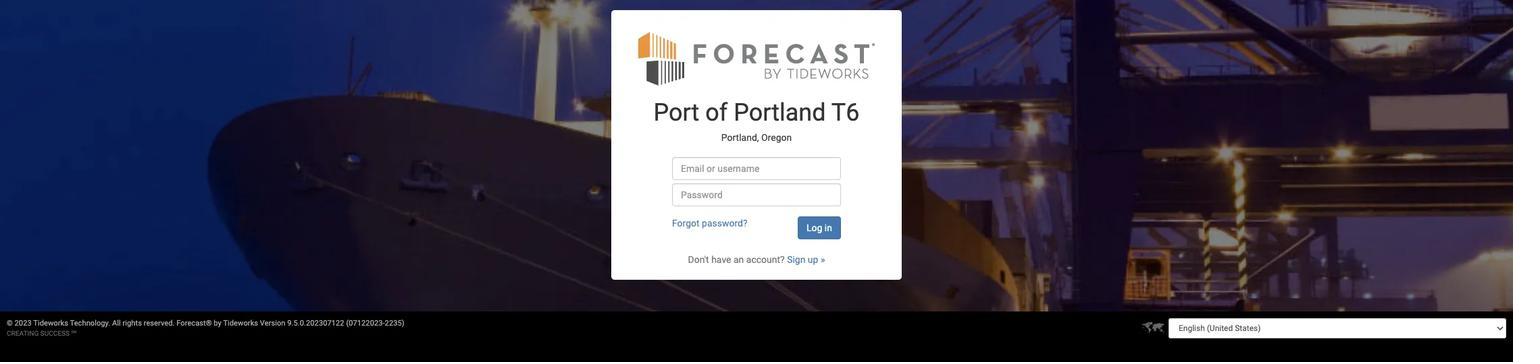 Task type: describe. For each thing, give the bounding box(es) containing it.
account?
[[746, 255, 785, 265]]

creating
[[7, 330, 39, 338]]

℠
[[71, 330, 76, 338]]

have
[[711, 255, 731, 265]]

port
[[654, 98, 699, 127]]

port of portland t6 portland, oregon
[[654, 98, 860, 143]]

forecast®
[[176, 320, 212, 328]]

password?
[[702, 218, 748, 229]]

version
[[260, 320, 285, 328]]

log in button
[[798, 217, 841, 240]]

up
[[808, 255, 818, 265]]

in
[[825, 223, 832, 234]]

technology.
[[70, 320, 110, 328]]

reserved.
[[144, 320, 175, 328]]

an
[[734, 255, 744, 265]]

all
[[112, 320, 121, 328]]

Email or username text field
[[672, 157, 841, 180]]

t6
[[831, 98, 860, 127]]

rights
[[123, 320, 142, 328]]

© 2023 tideworks technology. all rights reserved. forecast® by tideworks version 9.5.0.202307122 (07122023-2235) creating success ℠
[[7, 320, 404, 338]]



Task type: locate. For each thing, give the bounding box(es) containing it.
tideworks up the success
[[33, 320, 68, 328]]

log
[[807, 223, 822, 234]]

forgot password? log in
[[672, 218, 832, 234]]

forgot
[[672, 218, 700, 229]]

2235)
[[385, 320, 404, 328]]

tideworks right by
[[223, 320, 258, 328]]

oregon
[[761, 133, 792, 143]]

9.5.0.202307122
[[287, 320, 344, 328]]

don't
[[688, 255, 709, 265]]

portland,
[[721, 133, 759, 143]]

don't have an account? sign up »
[[688, 255, 825, 265]]

tideworks
[[33, 320, 68, 328], [223, 320, 258, 328]]

»
[[821, 255, 825, 265]]

forgot password? link
[[672, 218, 748, 229]]

©
[[7, 320, 13, 328]]

sign
[[787, 255, 805, 265]]

success
[[40, 330, 70, 338]]

2 tideworks from the left
[[223, 320, 258, 328]]

(07122023-
[[346, 320, 385, 328]]

forecast® by tideworks image
[[638, 30, 875, 86]]

1 tideworks from the left
[[33, 320, 68, 328]]

1 horizontal spatial tideworks
[[223, 320, 258, 328]]

2023
[[15, 320, 32, 328]]

by
[[214, 320, 221, 328]]

of
[[705, 98, 728, 127]]

0 horizontal spatial tideworks
[[33, 320, 68, 328]]

portland
[[734, 98, 826, 127]]

sign up » link
[[787, 255, 825, 265]]

Password password field
[[672, 184, 841, 207]]



